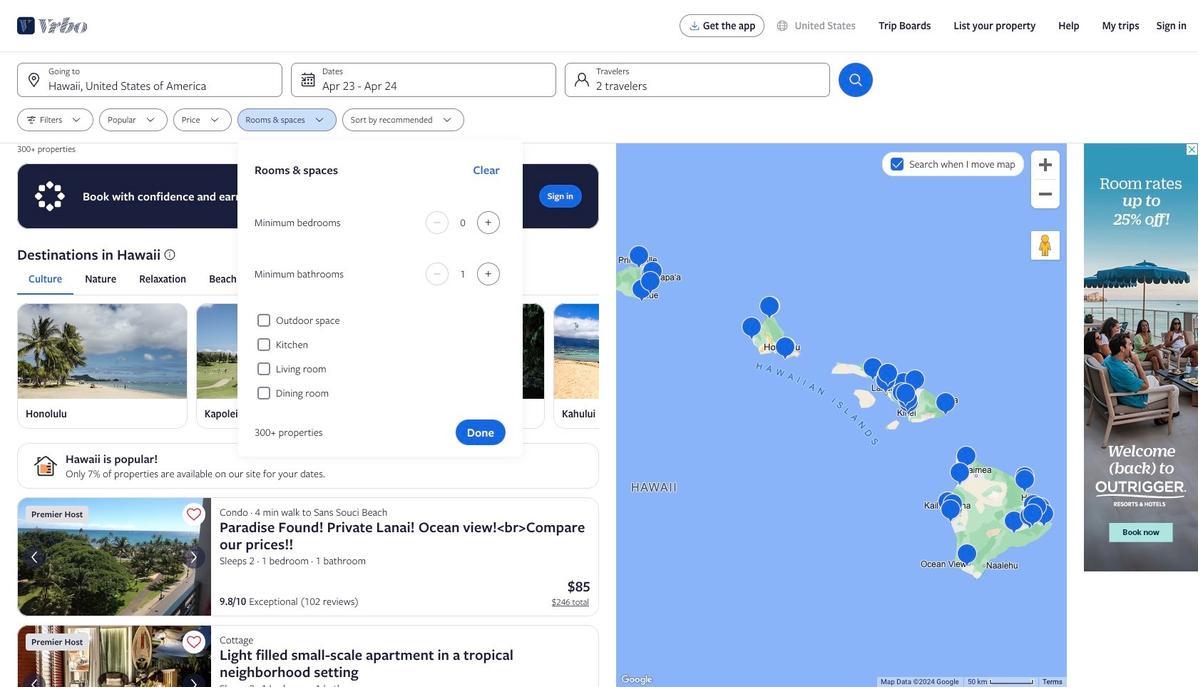 Task type: vqa. For each thing, say whether or not it's contained in the screenshot.
Increase bedrooms icon
yes



Task type: describe. For each thing, give the bounding box(es) containing it.
show next image for paradise found! private lanai! ocean view!<br>compare our prices!! image
[[186, 548, 203, 566]]

decrease bathrooms image
[[429, 268, 446, 280]]

4 primary image image from the left
[[554, 303, 724, 399]]

on waikiiki's edge, the lanai faces away from city w/ this view to the right... image
[[17, 497, 211, 617]]

nighttime view of entry. solar lights on patio and string lights in yard image
[[17, 625, 211, 687]]

download the app button image
[[689, 20, 700, 31]]

show previous image for paradise found! private lanai! ocean view!<br>compare our prices!! image
[[26, 548, 43, 566]]

show previous image for light filled small-scale apartment in a tropical neighborhood setting image
[[26, 676, 43, 687]]

vrbo logo image
[[17, 14, 88, 37]]



Task type: locate. For each thing, give the bounding box(es) containing it.
increase bathrooms image
[[480, 268, 497, 280]]

search image
[[848, 71, 865, 88]]

next destination image
[[591, 358, 608, 375]]

google image
[[620, 673, 654, 687]]

tab list
[[17, 263, 599, 295]]

1 primary image image from the left
[[17, 303, 187, 399]]

small image
[[777, 19, 795, 32]]

decrease bedrooms image
[[429, 217, 446, 228]]

primary image image
[[17, 303, 187, 399], [196, 303, 366, 399], [375, 303, 545, 399], [554, 303, 724, 399]]

increase bedrooms image
[[480, 217, 497, 228]]

2 primary image image from the left
[[196, 303, 366, 399]]

3 primary image image from the left
[[375, 303, 545, 399]]

map region
[[616, 143, 1067, 687]]

about these results image
[[163, 248, 176, 261]]

show next image for light filled small-scale apartment in a tropical neighborhood setting image
[[186, 676, 203, 687]]



